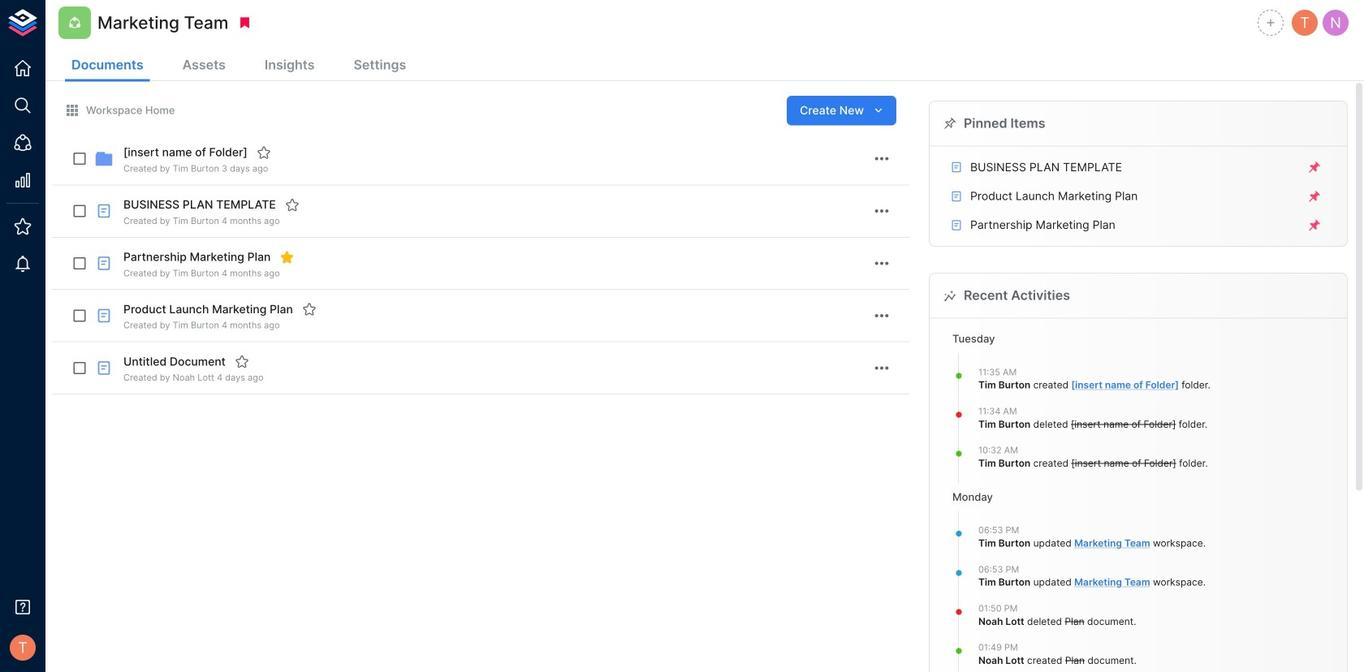 Task type: describe. For each thing, give the bounding box(es) containing it.
0 vertical spatial favorite image
[[256, 145, 271, 160]]

2 horizontal spatial favorite image
[[302, 302, 317, 317]]

remove favorite image
[[280, 250, 294, 265]]

2 unpin image from the top
[[1308, 218, 1322, 233]]

unpin image
[[1308, 160, 1322, 175]]



Task type: locate. For each thing, give the bounding box(es) containing it.
0 vertical spatial unpin image
[[1308, 189, 1322, 204]]

2 vertical spatial favorite image
[[302, 302, 317, 317]]

0 horizontal spatial favorite image
[[256, 145, 271, 160]]

favorite image
[[256, 145, 271, 160], [285, 198, 300, 212], [302, 302, 317, 317]]

1 unpin image from the top
[[1308, 189, 1322, 204]]

1 vertical spatial unpin image
[[1308, 218, 1322, 233]]

favorite image
[[235, 355, 249, 369]]

unpin image
[[1308, 189, 1322, 204], [1308, 218, 1322, 233]]

1 horizontal spatial favorite image
[[285, 198, 300, 212]]

1 vertical spatial favorite image
[[285, 198, 300, 212]]

remove bookmark image
[[238, 15, 252, 30]]



Task type: vqa. For each thing, say whether or not it's contained in the screenshot.
Show Wiki 'icon'
no



